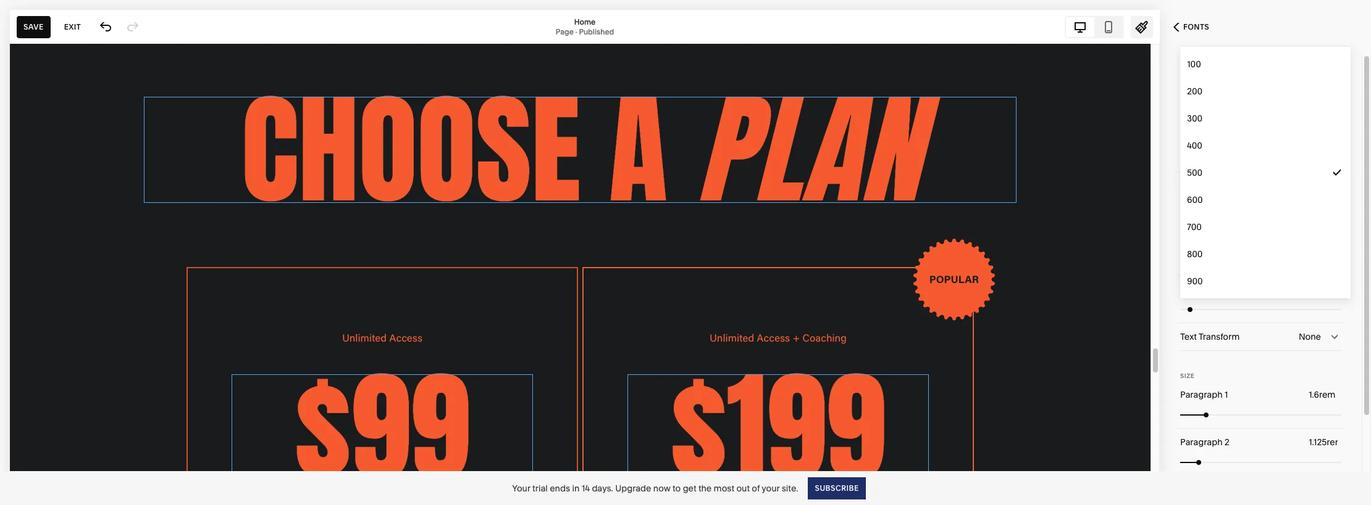 Task type: vqa. For each thing, say whether or not it's contained in the screenshot.
sections.
yes



Task type: describe. For each thing, give the bounding box(es) containing it.
changes
[[1245, 88, 1287, 101]]

letter spacing
[[1181, 284, 1240, 295]]

your
[[512, 483, 531, 495]]

letter
[[1181, 284, 1204, 295]]

out
[[737, 483, 750, 495]]

600
[[1187, 195, 1203, 206]]

all
[[1319, 88, 1329, 101]]

home
[[574, 17, 596, 26]]

Paragraph 1 range field
[[1181, 402, 1342, 429]]

save button
[[17, 16, 50, 38]]

900
[[1187, 276, 1203, 287]]

on
[[1237, 102, 1249, 114]]

1 vertical spatial your
[[762, 483, 780, 495]]

the
[[699, 483, 712, 495]]

2
[[1225, 437, 1230, 449]]

upgrade
[[615, 483, 651, 495]]

paragraphs
[[1181, 102, 1235, 114]]

affect
[[1290, 88, 1316, 101]]

Paragraph 2 range field
[[1181, 449, 1342, 477]]

of
[[752, 483, 760, 495]]

days.
[[592, 483, 613, 495]]

published
[[579, 27, 614, 36]]

site. inside 'paragraphs are typically used for text sections. changes affect all paragraphs on your site.'
[[1274, 102, 1294, 114]]

Paragraph 2 text field
[[1309, 436, 1338, 450]]

14
[[582, 483, 590, 495]]

Weight field
[[1181, 173, 1342, 200]]

·
[[576, 27, 577, 36]]

fonts
[[1184, 22, 1210, 32]]

300
[[1187, 113, 1203, 124]]

learn more
[[1181, 102, 1323, 128]]

700
[[1187, 222, 1202, 233]]

weight
[[1181, 181, 1210, 192]]

500
[[1187, 167, 1203, 179]]

Line Height range field
[[1181, 249, 1342, 276]]

800
[[1187, 249, 1203, 260]]

exit button
[[57, 16, 88, 38]]

to
[[673, 483, 681, 495]]

Paragraph 1 text field
[[1309, 389, 1338, 402]]

paragraphs for paragraphs are typically used for text sections. changes affect all paragraphs on your site.
[[1181, 75, 1235, 87]]

more
[[1181, 116, 1206, 128]]

save
[[23, 22, 44, 31]]

home page · published
[[556, 17, 614, 36]]

sections.
[[1201, 88, 1243, 101]]

Letter Spacing range field
[[1181, 296, 1342, 323]]

paragraph 1
[[1181, 390, 1229, 401]]

paragraphs are typically used for text sections. changes affect all paragraphs on your site.
[[1181, 75, 1334, 114]]

fonts button
[[1160, 14, 1223, 41]]

100
[[1187, 59, 1201, 70]]

now
[[654, 483, 671, 495]]



Task type: locate. For each thing, give the bounding box(es) containing it.
paragraphs for paragraphs
[[1181, 54, 1275, 75]]

size
[[1181, 373, 1195, 380]]

learn
[[1296, 102, 1323, 114]]

200
[[1187, 86, 1203, 97]]

line height
[[1181, 237, 1227, 248]]

site.
[[1274, 102, 1294, 114], [782, 483, 799, 495]]

get
[[683, 483, 697, 495]]

paragraph for paragraph 1
[[1181, 390, 1223, 401]]

ends
[[550, 483, 570, 495]]

paragraph left 2
[[1181, 437, 1223, 449]]

1 vertical spatial paragraph
[[1181, 437, 1223, 449]]

paragraphs inside 'paragraphs are typically used for text sections. changes affect all paragraphs on your site.'
[[1181, 75, 1235, 87]]

in
[[572, 483, 580, 495]]

family
[[1181, 153, 1207, 164]]

used
[[1296, 75, 1319, 87]]

site. down changes
[[1274, 102, 1294, 114]]

2 paragraph from the top
[[1181, 437, 1223, 449]]

your right of
[[762, 483, 780, 495]]

1 horizontal spatial your
[[1251, 102, 1272, 114]]

1 vertical spatial site.
[[782, 483, 799, 495]]

your down changes
[[1251, 102, 1272, 114]]

line
[[1181, 237, 1198, 248]]

for
[[1322, 75, 1334, 87]]

learn more link
[[1181, 102, 1323, 129]]

list box
[[1181, 51, 1351, 295]]

trial
[[533, 483, 548, 495]]

site. right of
[[782, 483, 799, 495]]

0 vertical spatial your
[[1251, 102, 1272, 114]]

list box containing 100
[[1181, 51, 1351, 295]]

paragraph 2
[[1181, 437, 1230, 449]]

0 vertical spatial site.
[[1274, 102, 1294, 114]]

text
[[1181, 88, 1198, 101]]

your
[[1251, 102, 1272, 114], [762, 483, 780, 495]]

1 paragraph from the top
[[1181, 390, 1223, 401]]

paragraph down size at the bottom of page
[[1181, 390, 1223, 401]]

0 horizontal spatial site.
[[782, 483, 799, 495]]

most
[[714, 483, 735, 495]]

1
[[1225, 390, 1229, 401]]

0 horizontal spatial your
[[762, 483, 780, 495]]

tab list
[[1066, 17, 1123, 37]]

typically
[[1255, 75, 1294, 87]]

height
[[1200, 237, 1227, 248]]

are
[[1237, 75, 1252, 87]]

400
[[1187, 140, 1203, 151]]

2 paragraphs from the top
[[1181, 75, 1235, 87]]

0 vertical spatial paragraph
[[1181, 390, 1223, 401]]

paragraph
[[1181, 390, 1223, 401], [1181, 437, 1223, 449]]

exit
[[64, 22, 81, 31]]

1 horizontal spatial site.
[[1274, 102, 1294, 114]]

paragraph for paragraph 2
[[1181, 437, 1223, 449]]

page
[[556, 27, 574, 36]]

your inside 'paragraphs are typically used for text sections. changes affect all paragraphs on your site.'
[[1251, 102, 1272, 114]]

paragraphs
[[1181, 54, 1275, 75], [1181, 75, 1235, 87]]

1 paragraphs from the top
[[1181, 54, 1275, 75]]

your trial ends in 14 days. upgrade now to get the most out of your site.
[[512, 483, 799, 495]]

spacing
[[1206, 284, 1240, 295]]



